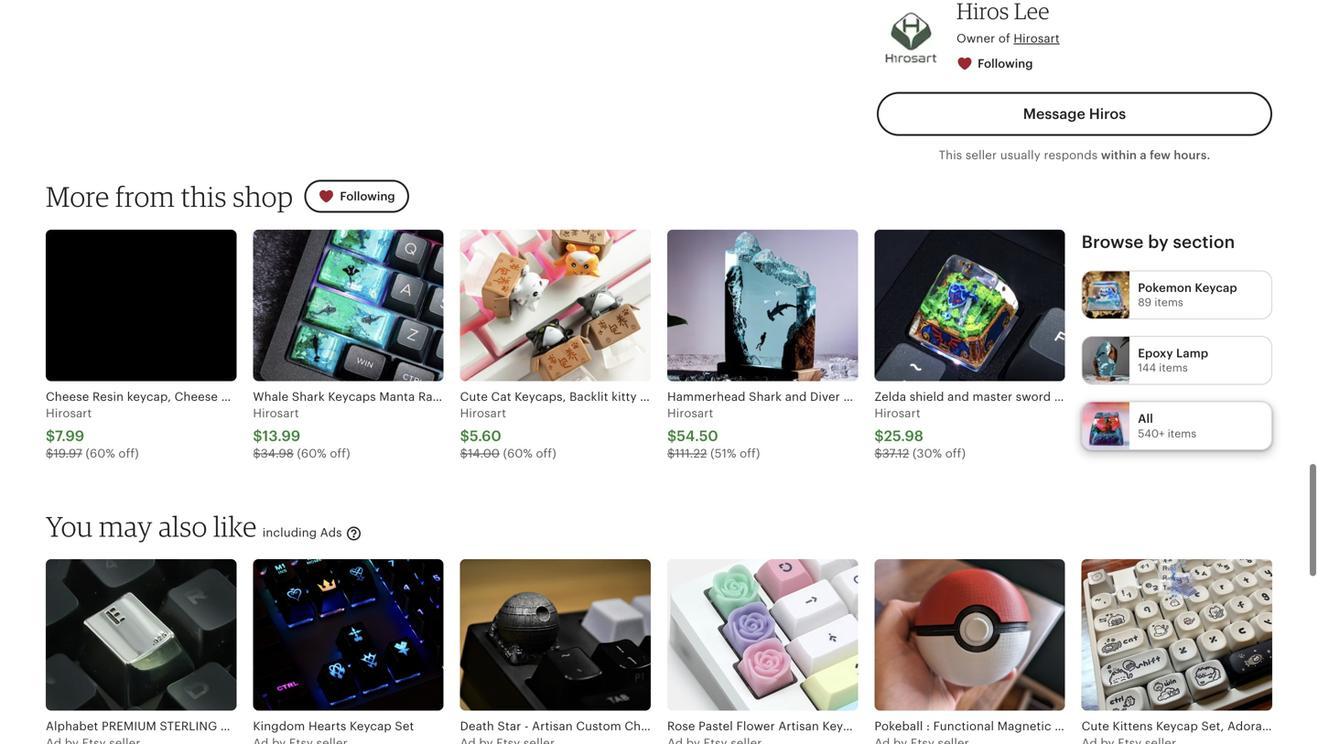 Task type: vqa. For each thing, say whether or not it's contained in the screenshot.


Task type: describe. For each thing, give the bounding box(es) containing it.
hirosart for 25.98
[[875, 406, 921, 420]]

and
[[1141, 720, 1163, 733]]

0 horizontal spatial following button
[[304, 180, 409, 213]]

you may also like including ads
[[46, 510, 346, 543]]

items inside all 540+ items
[[1168, 427, 1197, 440]]

kingdom hearts keycap set link
[[253, 560, 444, 744]]

lamp
[[1176, 347, 1209, 360]]

54.50
[[677, 428, 718, 445]]

container
[[1166, 720, 1224, 733]]

browse
[[1082, 232, 1144, 252]]

all
[[1138, 412, 1153, 426]]

cherry
[[625, 720, 664, 733]]

items for epoxy
[[1159, 362, 1188, 374]]

this
[[181, 180, 227, 213]]

off) for 5.60
[[536, 447, 556, 461]]

off) for 54.50
[[740, 447, 760, 461]]

hirosart for 13.99
[[253, 406, 299, 420]]

epoxy
[[1138, 347, 1173, 360]]

144
[[1138, 362, 1156, 374]]

hirosart $ 5.60 $ 14.00 (60% off)
[[460, 406, 556, 461]]

rose pastel flower artisan keycap cherry mx mechanical gaming keyboards image
[[667, 560, 858, 711]]

hiros
[[1089, 106, 1126, 122]]

artisan
[[532, 720, 573, 733]]

(60% for 13.99
[[297, 447, 327, 461]]

(51%
[[710, 447, 737, 461]]

message
[[1023, 106, 1086, 122]]

you
[[46, 510, 93, 543]]

all 540+ items
[[1138, 412, 1197, 440]]

hours.
[[1174, 148, 1211, 162]]

(30%
[[913, 447, 942, 461]]

seller
[[966, 148, 997, 162]]

37.12
[[882, 447, 909, 461]]

few
[[1150, 148, 1171, 162]]

34.98
[[261, 447, 294, 461]]

111.22
[[675, 447, 707, 461]]

by
[[1148, 232, 1169, 252]]

also
[[158, 510, 207, 543]]

alphabet premium sterling silver keycaps for keyboard custom handmade by keycap kings image
[[46, 560, 236, 711]]

hirosart $ 54.50 $ 111.22 (51% off)
[[667, 406, 760, 461]]

death star - artisan custom cherry mx keycap link
[[460, 560, 731, 744]]

hirosart $ 13.99 $ 34.98 (60% off)
[[253, 406, 350, 461]]

death star - artisan custom cherry mx keycap
[[460, 720, 731, 733]]

off) for 7.99
[[118, 447, 139, 461]]

hearts
[[308, 720, 346, 733]]

0 vertical spatial following
[[978, 57, 1033, 70]]

owner
[[957, 32, 995, 45]]

whale shark keycaps manta ray resin artisan keycap for esc mechanical keyboard orca whale handmade keycap christmas gift for son image
[[253, 230, 444, 381]]

(60% for 7.99
[[86, 447, 115, 461]]

set
[[395, 720, 414, 733]]

items for pokemon
[[1155, 296, 1184, 309]]

-
[[525, 720, 529, 733]]

functional
[[933, 720, 994, 733]]

hammerhead shark and diver resin night light epoxy and wooden lamp epoxy resin wood rustic creative handmade furniture and decor image
[[667, 230, 858, 381]]

hirosart $ 25.98 $ 37.12 (30% off)
[[875, 406, 966, 461]]

epoxy lamp 144 items
[[1138, 347, 1209, 374]]

this
[[939, 148, 962, 162]]

dicebox
[[1091, 720, 1138, 733]]

cute kittens keycap set, adorable cartoon cat animal themed gaming gift for cat lovers, custom artisan aesthetic kitty cat cherry mx keycaps image
[[1082, 560, 1272, 711]]

a
[[1140, 148, 1147, 162]]

0 vertical spatial following button
[[943, 47, 1049, 81]]

kingdom hearts keycap set
[[253, 720, 414, 733]]

pokeball : functional magnetic clasp dicebox and container image
[[875, 560, 1065, 711]]

see more listings in the epoxy lamp section image
[[1083, 337, 1130, 384]]

responds
[[1044, 148, 1098, 162]]

89
[[1138, 296, 1152, 309]]

hirosart $ 7.99 $ 19.97 (60% off)
[[46, 406, 139, 461]]

7.99
[[55, 428, 84, 445]]

usually
[[1000, 148, 1041, 162]]

of
[[999, 32, 1010, 45]]



Task type: locate. For each thing, give the bounding box(es) containing it.
25.98
[[884, 428, 924, 445]]

keycap inside "link"
[[350, 720, 392, 733]]

hirosart inside "hirosart $ 7.99 $ 19.97 (60% off)"
[[46, 406, 92, 420]]

off) inside the hirosart $ 5.60 $ 14.00 (60% off)
[[536, 447, 556, 461]]

hirosart up 7.99
[[46, 406, 92, 420]]

zelda shield and master sword keycap, legend of zelda resin keycap, zelda keycap legend of zelda gifts, halloween gift for him, anime keycap image
[[875, 230, 1065, 381]]

hirosart for 54.50
[[667, 406, 714, 420]]

custom
[[576, 720, 621, 733]]

items
[[1155, 296, 1184, 309], [1159, 362, 1188, 374], [1168, 427, 1197, 440]]

5 off) from the left
[[945, 447, 966, 461]]

death star - artisan custom cherry mx keycap image
[[460, 560, 651, 711]]

(60% inside "hirosart $ 7.99 $ 19.97 (60% off)"
[[86, 447, 115, 461]]

more
[[46, 180, 109, 213]]

hirosart link
[[1014, 32, 1060, 45]]

pokemon keycap 89 items
[[1138, 281, 1237, 309]]

off) right (30%
[[945, 447, 966, 461]]

browse by section
[[1082, 232, 1235, 252]]

pokemon
[[1138, 281, 1192, 295]]

off) inside hirosart $ 13.99 $ 34.98 (60% off)
[[330, 447, 350, 461]]

hirosart for 7.99
[[46, 406, 92, 420]]

see more listings in the pokemon keycap section image
[[1083, 271, 1130, 319]]

2 vertical spatial items
[[1168, 427, 1197, 440]]

(60% right the 34.98
[[297, 447, 327, 461]]

off) for 25.98
[[945, 447, 966, 461]]

hirosart inside the hirosart $ 5.60 $ 14.00 (60% off)
[[460, 406, 506, 420]]

0 horizontal spatial (60%
[[86, 447, 115, 461]]

off) inside "hirosart $ 7.99 $ 19.97 (60% off)"
[[118, 447, 139, 461]]

pokeball : functional magnetic clasp dicebox and container
[[875, 720, 1224, 733]]

items down epoxy
[[1159, 362, 1188, 374]]

1 vertical spatial items
[[1159, 362, 1188, 374]]

kingdom hearts keycap set image
[[253, 560, 444, 711]]

0 vertical spatial items
[[1155, 296, 1184, 309]]

hirosart up 54.50
[[667, 406, 714, 420]]

off) right 19.97
[[118, 447, 139, 461]]

star
[[498, 720, 521, 733]]

keycap
[[1195, 281, 1237, 295], [350, 720, 392, 733], [689, 720, 731, 733]]

off) right (51% on the bottom right of the page
[[740, 447, 760, 461]]

ads
[[320, 526, 342, 540]]

clasp
[[1055, 720, 1088, 733]]

off) inside "hirosart $ 54.50 $ 111.22 (51% off)"
[[740, 447, 760, 461]]

1 horizontal spatial keycap
[[689, 720, 731, 733]]

2 horizontal spatial keycap
[[1195, 281, 1237, 295]]

off) inside hirosart $ 25.98 $ 37.12 (30% off)
[[945, 447, 966, 461]]

hirosart up 5.60
[[460, 406, 506, 420]]

cute cat keycaps, backlit kitty keycap , kitty resin artisan keycap for mechanical keyboard, kitten in box keycap, cute kitty keycap, gifts image
[[460, 230, 651, 381]]

1 off) from the left
[[118, 447, 139, 461]]

hirosart for 5.60
[[460, 406, 506, 420]]

0 horizontal spatial following
[[340, 190, 395, 203]]

hirosart right of
[[1014, 32, 1060, 45]]

13.99
[[262, 428, 300, 445]]

(60% for 5.60
[[503, 447, 533, 461]]

items inside the epoxy lamp 144 items
[[1159, 362, 1188, 374]]

off)
[[118, 447, 139, 461], [330, 447, 350, 461], [536, 447, 556, 461], [740, 447, 760, 461], [945, 447, 966, 461]]

0 horizontal spatial keycap
[[350, 720, 392, 733]]

items inside pokemon keycap 89 items
[[1155, 296, 1184, 309]]

(60%
[[86, 447, 115, 461], [297, 447, 327, 461], [503, 447, 533, 461]]

from
[[115, 180, 175, 213]]

keycap left set
[[350, 720, 392, 733]]

1 vertical spatial following button
[[304, 180, 409, 213]]

hirosart inside hirosart $ 25.98 $ 37.12 (30% off)
[[875, 406, 921, 420]]

hiros lee image
[[877, 3, 946, 71]]

see more listings in the all section image
[[1083, 402, 1130, 450]]

(60% right 19.97
[[86, 447, 115, 461]]

19.97
[[53, 447, 82, 461]]

keycap inside pokemon keycap 89 items
[[1195, 281, 1237, 295]]

hirosart inside hirosart $ 13.99 $ 34.98 (60% off)
[[253, 406, 299, 420]]

(60% right 14.00
[[503, 447, 533, 461]]

message hiros button
[[877, 92, 1272, 136]]

1 vertical spatial following
[[340, 190, 395, 203]]

magnetic
[[998, 720, 1052, 733]]

pokeball : functional magnetic clasp dicebox and container link
[[875, 560, 1224, 744]]

:
[[926, 720, 930, 733]]

(60% inside hirosart $ 13.99 $ 34.98 (60% off)
[[297, 447, 327, 461]]

keycap down section
[[1195, 281, 1237, 295]]

hirosart up 25.98
[[875, 406, 921, 420]]

2 horizontal spatial (60%
[[503, 447, 533, 461]]

hirosart up 13.99
[[253, 406, 299, 420]]

off) right 14.00
[[536, 447, 556, 461]]

1 (60% from the left
[[86, 447, 115, 461]]

14.00
[[468, 447, 500, 461]]

shop
[[233, 180, 293, 213]]

pokeball
[[875, 720, 923, 733]]

following
[[978, 57, 1033, 70], [340, 190, 395, 203]]

following button
[[943, 47, 1049, 81], [304, 180, 409, 213]]

3 off) from the left
[[536, 447, 556, 461]]

cheese resin keycap, cheese artisan keycap for esc, cheese backspace keycap, cheese spacebar, food lover gift, gift for him image
[[46, 230, 236, 381]]

death
[[460, 720, 494, 733]]

2 (60% from the left
[[297, 447, 327, 461]]

4 off) from the left
[[740, 447, 760, 461]]

more from this shop
[[46, 180, 293, 213]]

hirosart inside "hirosart $ 54.50 $ 111.22 (51% off)"
[[667, 406, 714, 420]]

like
[[213, 510, 257, 543]]

off) for 13.99
[[330, 447, 350, 461]]

this seller usually responds within a few hours.
[[939, 148, 1211, 162]]

off) right the 34.98
[[330, 447, 350, 461]]

kingdom
[[253, 720, 305, 733]]

message hiros
[[1023, 106, 1126, 122]]

540+
[[1138, 427, 1165, 440]]

1 horizontal spatial following
[[978, 57, 1033, 70]]

1 horizontal spatial following button
[[943, 47, 1049, 81]]

5.60
[[470, 428, 502, 445]]

owner of hirosart
[[957, 32, 1060, 45]]

3 (60% from the left
[[503, 447, 533, 461]]

including
[[263, 526, 317, 540]]

within
[[1101, 148, 1137, 162]]

keycap right mx
[[689, 720, 731, 733]]

may
[[99, 510, 153, 543]]

1 horizontal spatial (60%
[[297, 447, 327, 461]]

mx
[[667, 720, 686, 733]]

items right 540+ at bottom right
[[1168, 427, 1197, 440]]

items down pokemon
[[1155, 296, 1184, 309]]

$
[[46, 428, 55, 445], [253, 428, 262, 445], [460, 428, 470, 445], [667, 428, 677, 445], [875, 428, 884, 445], [46, 447, 53, 461], [253, 447, 261, 461], [460, 447, 468, 461], [667, 447, 675, 461], [875, 447, 882, 461]]

(60% inside the hirosart $ 5.60 $ 14.00 (60% off)
[[503, 447, 533, 461]]

hirosart
[[1014, 32, 1060, 45], [46, 406, 92, 420], [253, 406, 299, 420], [460, 406, 506, 420], [667, 406, 714, 420], [875, 406, 921, 420]]

2 off) from the left
[[330, 447, 350, 461]]

section
[[1173, 232, 1235, 252]]



